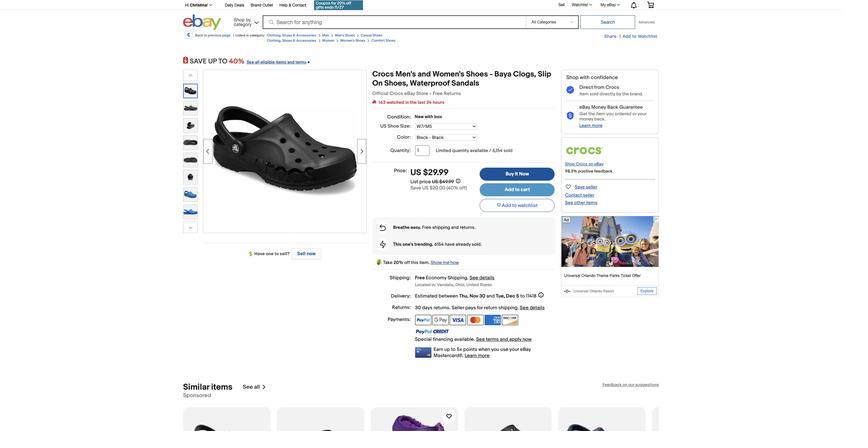 Task type: vqa. For each thing, say whether or not it's contained in the screenshot.
returns:
yes



Task type: locate. For each thing, give the bounding box(es) containing it.
men
[[322, 33, 329, 37]]

!
[[207, 3, 208, 7]]

seller down save seller on the right
[[583, 193, 595, 198]]

christina
[[190, 3, 207, 7]]

shop for shop with confidence
[[567, 75, 579, 81]]

waterproof
[[410, 79, 450, 88]]

0 horizontal spatial shipping
[[432, 225, 450, 231]]

contact seller link
[[565, 193, 595, 198]]

to left the watchlist
[[512, 203, 517, 209]]

0 horizontal spatial learn more link
[[465, 353, 490, 359]]

when
[[479, 347, 490, 353]]

back to previous page
[[195, 33, 231, 37]]

1 horizontal spatial now
[[523, 337, 532, 343]]

0 horizontal spatial more
[[478, 353, 490, 359]]

1 vertical spatial now
[[523, 337, 532, 343]]

the left brand.
[[623, 91, 629, 97]]

0 horizontal spatial your
[[510, 347, 519, 353]]

2 horizontal spatial items
[[586, 200, 598, 206]]

save inside button
[[575, 185, 585, 190]]

0 vertical spatial women's
[[340, 38, 355, 43]]

0 vertical spatial your
[[638, 111, 647, 117]]

none submit inside shop by category banner
[[581, 15, 636, 29]]

sell for sell
[[559, 2, 565, 7]]

shop by category button
[[231, 15, 260, 29]]

0 horizontal spatial save
[[411, 185, 421, 191]]

0 vertical spatial terms
[[296, 60, 307, 65]]

already
[[456, 242, 471, 247]]

0 vertical spatial seller
[[586, 185, 598, 190]]

seller for contact
[[583, 193, 595, 198]]

see details link up states
[[470, 275, 495, 281]]

add down the add to cart link
[[502, 203, 511, 209]]

clothing,
[[267, 33, 282, 37], [267, 38, 282, 43]]

. left seller
[[450, 305, 451, 311]]

clothing, right the "category:"
[[267, 33, 282, 37]]

back left the previous
[[195, 33, 203, 37]]

1 vertical spatial contact
[[565, 193, 582, 198]]

men's inside crocs men's and women's shoes - baya clogs, slip on shoes, waterproof sandals official crocs ebay store – free returns
[[396, 70, 416, 79]]

advanced
[[639, 20, 655, 24]]

use
[[501, 347, 509, 353]]

learn right 5x
[[465, 353, 477, 359]]

1 vertical spatial the
[[410, 100, 417, 105]]

0 vertical spatial clothing,
[[267, 33, 282, 37]]

0 vertical spatial on
[[589, 162, 594, 167]]

to left cart
[[515, 187, 520, 193]]

0 horizontal spatial on
[[589, 162, 594, 167]]

clogs,
[[513, 70, 536, 79]]

ebay inside my ebay link
[[607, 3, 616, 7]]

ebay inside crocs men's and women's shoes - baya clogs, slip on shoes, waterproof sandals official crocs ebay store – free returns
[[405, 91, 415, 97]]

save
[[575, 185, 585, 190], [411, 185, 421, 191]]

men's up 163 watched in the last 24 hours
[[396, 70, 416, 79]]

casual
[[361, 33, 372, 37]]

2 horizontal spatial .
[[518, 305, 519, 311]]

crocs inside direct from crocs item sold directly by the brand.
[[606, 84, 620, 91]]

women's down "men's shoes"
[[340, 38, 355, 43]]

2 vertical spatial the
[[589, 111, 595, 117]]

contact right help on the top of the page
[[292, 3, 306, 7]]

now right apply
[[523, 337, 532, 343]]

sold inside us $29.99 main content
[[504, 148, 513, 154]]

add to cart link
[[480, 184, 555, 197]]

similar items
[[183, 383, 233, 393]]

details
[[480, 275, 495, 281], [530, 305, 545, 311]]

watchlist down 'advanced' link
[[638, 34, 658, 39]]

in right the listed
[[246, 33, 249, 37]]

0 vertical spatial you
[[607, 111, 614, 117]]

0 vertical spatial accessories
[[296, 33, 316, 37]]

2 accessories from the top
[[296, 38, 316, 43]]

list
[[411, 179, 418, 185]]

sold right 6,154
[[504, 148, 513, 154]]

1 horizontal spatial sell
[[559, 2, 565, 7]]

with
[[580, 75, 590, 81], [425, 114, 433, 120]]

0 horizontal spatial by
[[246, 17, 251, 22]]

-
[[490, 70, 493, 79]]

1 vertical spatial sell
[[297, 251, 306, 257]]

See all text field
[[243, 384, 260, 391]]

with inside us $29.99 main content
[[425, 114, 433, 120]]

1 clothing, shoes & accessories link from the top
[[267, 33, 316, 37]]

seller inside contact seller see other items
[[583, 193, 595, 198]]

1 vertical spatial clothing,
[[267, 38, 282, 43]]

located
[[415, 283, 431, 288]]

to down 'advanced' link
[[633, 34, 637, 39]]

clothing, up see all eligible items and terms link
[[267, 38, 282, 43]]

0 vertical spatial with
[[580, 75, 590, 81]]

accessories for women
[[296, 38, 316, 43]]

ebay mastercard image
[[415, 348, 432, 358]]

clothing, shoes & accessories link down help & contact link
[[267, 33, 316, 37]]

1 vertical spatial watchlist
[[638, 34, 658, 39]]

| left the listed
[[233, 33, 234, 37]]

add
[[623, 34, 631, 39], [505, 187, 514, 193], [502, 203, 511, 209]]

0 horizontal spatial see details link
[[470, 275, 495, 281]]

back to previous page link
[[184, 31, 231, 44]]

comfort
[[372, 38, 385, 43]]

0 horizontal spatial watchlist
[[572, 3, 588, 7]]

98.3% positive feedback
[[565, 169, 613, 174]]

0 horizontal spatial items
[[211, 383, 233, 393]]

0 vertical spatial watchlist
[[572, 3, 588, 7]]

on up 98.3% positive feedback in the right top of the page
[[589, 162, 594, 167]]

5x
[[457, 347, 462, 353]]

ebay
[[607, 3, 616, 7], [405, 91, 415, 97], [580, 104, 590, 111], [595, 162, 604, 167], [520, 347, 531, 353]]

accessories left the men
[[296, 33, 316, 37]]

with details__icon image for direct from crocs
[[567, 86, 574, 94]]

get an extra 20% off image
[[314, 0, 363, 10]]

to inside button
[[512, 203, 517, 209]]

with up direct
[[580, 75, 590, 81]]

now right "sell?"
[[307, 251, 316, 257]]

store
[[416, 91, 428, 97]]

0 horizontal spatial you
[[491, 347, 499, 353]]

picture 7 of 96 image
[[184, 84, 197, 98]]

save down the us $29.99
[[411, 185, 421, 191]]

help & contact link
[[280, 2, 306, 9]]

this one's trending. 6154 have already sold.
[[393, 242, 482, 247]]

seller inside button
[[586, 185, 598, 190]]

breathe
[[393, 225, 410, 231]]

to left 5x
[[451, 347, 456, 353]]

0 vertical spatial more
[[592, 123, 603, 128]]

1 vertical spatial shipping
[[499, 305, 518, 311]]

crocs men's and women's shoes - baya clogs, slip on shoes, waterproof sandals official crocs ebay store – free returns
[[373, 70, 552, 97]]

on
[[373, 79, 383, 88]]

1 horizontal spatial the
[[589, 111, 595, 117]]

shop
[[234, 17, 245, 22], [567, 75, 579, 81], [565, 162, 575, 167]]

None submit
[[581, 15, 636, 29]]

feedback
[[595, 169, 613, 174]]

in inside us $29.99 main content
[[405, 100, 409, 105]]

(40%
[[447, 185, 458, 191]]

1 horizontal spatial details
[[530, 305, 545, 311]]

and up store
[[418, 70, 431, 79]]

shipping up 6154
[[432, 225, 450, 231]]

clothing, shoes & accessories down help & contact link
[[267, 33, 316, 37]]

returns
[[434, 305, 450, 311]]

shoes,
[[384, 79, 408, 88]]

with details__icon image left get at the top of the page
[[567, 112, 574, 120]]

0 vertical spatial see details link
[[470, 275, 495, 281]]

1 vertical spatial more
[[478, 353, 490, 359]]

0 horizontal spatial the
[[410, 100, 417, 105]]

1 vertical spatial back
[[608, 104, 619, 111]]

1 vertical spatial see details link
[[520, 305, 545, 311]]

1 vertical spatial with
[[425, 114, 433, 120]]

sell right "sell?"
[[297, 251, 306, 257]]

learn inside ebay money back guarantee get the item you ordered or your money back. learn more
[[580, 123, 591, 128]]

1 horizontal spatial save
[[575, 185, 585, 190]]

crocs men's and women's shoes - baya clogs, slip on shoes, waterproof sandals - picture 7 of 96 image
[[203, 106, 366, 197]]

limited quantity available / 6,154 sold
[[436, 148, 513, 154]]

1 vertical spatial shop
[[567, 75, 579, 81]]

the
[[623, 91, 629, 97], [410, 100, 417, 105], [589, 111, 595, 117]]

clothing, shoes & accessories for women
[[267, 38, 316, 43]]

1 vertical spatial details
[[530, 305, 545, 311]]

shop crocs on ebay
[[565, 162, 604, 167]]

with details__icon image left item
[[567, 86, 574, 94]]

positive
[[578, 169, 594, 174]]

suggestions
[[636, 383, 659, 388]]

accessories left women
[[296, 38, 316, 43]]

save up the 'contact seller' link
[[575, 185, 585, 190]]

more down the back.
[[592, 123, 603, 128]]

visa image
[[450, 315, 466, 326]]

show me how button
[[431, 259, 459, 266]]

free right easy.
[[422, 225, 431, 231]]

free right – on the right top of the page
[[433, 91, 443, 97]]

1 horizontal spatial back
[[608, 104, 619, 111]]

to inside earn up to 5x points when you use your ebay mastercard®.
[[451, 347, 456, 353]]

my
[[601, 3, 606, 7]]

ebay up get at the top of the page
[[580, 104, 590, 111]]

picture 12 of 96 image
[[184, 171, 198, 185]]

1 accessories from the top
[[296, 33, 316, 37]]

ebay down apply
[[520, 347, 531, 353]]

master card image
[[467, 315, 484, 326]]

1 horizontal spatial sold
[[590, 91, 599, 97]]

add to watchlist button
[[480, 199, 555, 212]]

1 horizontal spatial more
[[592, 123, 603, 128]]

back up ordered
[[608, 104, 619, 111]]

clothing, shoes & accessories up see all eligible items and terms link
[[267, 38, 316, 43]]

shop down deals at the left of the page
[[234, 17, 245, 22]]

. up united in the bottom of the page
[[467, 275, 469, 281]]

by up | listed in category: on the left top of the page
[[246, 17, 251, 22]]

1 vertical spatial women's
[[433, 70, 465, 79]]

2 vertical spatial &
[[293, 38, 296, 43]]

. down 5
[[518, 305, 519, 311]]

0 vertical spatial sold
[[590, 91, 599, 97]]

in right watched on the left of page
[[405, 100, 409, 105]]

1 horizontal spatial contact
[[565, 193, 582, 198]]

picture 9 of 96 image
[[184, 119, 198, 133]]

seller
[[586, 185, 598, 190], [583, 193, 595, 198]]

1 horizontal spatial see details link
[[520, 305, 545, 311]]

30 right nov
[[480, 293, 486, 299]]

1 vertical spatial learn
[[465, 353, 477, 359]]

1 vertical spatial seller
[[583, 193, 595, 198]]

items right the other
[[586, 200, 598, 206]]

1 horizontal spatial learn
[[580, 123, 591, 128]]

with left box
[[425, 114, 433, 120]]

free up located at bottom
[[415, 275, 425, 281]]

share | add to watchlist
[[605, 34, 658, 39]]

0 horizontal spatial contact
[[292, 3, 306, 7]]

with details__icon image for breathe easy.
[[380, 225, 386, 231]]

Sponsored text field
[[183, 393, 211, 399]]

see all eligible items and terms
[[247, 60, 307, 65]]

page
[[222, 33, 231, 37]]

have one to sell?
[[254, 251, 290, 257]]

learn more link for see
[[465, 353, 490, 359]]

direct
[[580, 84, 593, 91]]

sell inside "account" navigation
[[559, 2, 565, 7]]

ebay up feedback
[[595, 162, 604, 167]]

returns:
[[392, 305, 411, 311]]

0 vertical spatial men's
[[335, 33, 344, 37]]

by right 'directly' at the top right of the page
[[617, 91, 622, 97]]

shop up the 98.3%
[[565, 162, 575, 167]]

shop right the slip
[[567, 75, 579, 81]]

us $29.99 main content
[[373, 70, 556, 359]]

details down 11418 in the right bottom of the page
[[530, 305, 545, 311]]

2 clothing, shoes & accessories from the top
[[267, 38, 316, 43]]

us shoe size
[[380, 123, 410, 129]]

2 horizontal spatial the
[[623, 91, 629, 97]]

daily
[[225, 3, 234, 7]]

box
[[434, 114, 442, 120]]

learn more link down special financing available. see terms and apply now
[[465, 353, 490, 359]]

contact up the other
[[565, 193, 582, 198]]

your right use
[[510, 347, 519, 353]]

0 vertical spatial in
[[246, 33, 249, 37]]

add inside button
[[502, 203, 511, 209]]

30 left the days
[[415, 305, 421, 311]]

& down help & contact link
[[293, 33, 296, 37]]

paypal credit image
[[415, 330, 449, 335]]

1 vertical spatial in
[[405, 100, 409, 105]]

your inside ebay money back guarantee get the item you ordered or your money back. learn more
[[638, 111, 647, 117]]

for
[[477, 305, 483, 311]]

paypal image
[[415, 315, 432, 326]]

sell left watchlist link
[[559, 2, 565, 7]]

save for save us $20.00 (40% off)
[[411, 185, 421, 191]]

in:
[[432, 283, 436, 288]]

1 vertical spatial on
[[623, 383, 628, 388]]

available.
[[454, 337, 475, 343]]

the inside direct from crocs item sold directly by the brand.
[[623, 91, 629, 97]]

with details__icon image left this
[[380, 241, 386, 249]]

sold down from
[[590, 91, 599, 97]]

watchlist
[[518, 203, 538, 209]]

0 vertical spatial free
[[433, 91, 443, 97]]

0 vertical spatial contact
[[292, 3, 306, 7]]

the left last
[[410, 100, 417, 105]]

the right get at the top of the page
[[589, 111, 595, 117]]

money
[[580, 116, 594, 122]]

1 vertical spatial you
[[491, 347, 499, 353]]

sell for sell now
[[297, 251, 306, 257]]

details up states
[[480, 275, 495, 281]]

with details__icon image
[[567, 86, 574, 94], [567, 112, 574, 120], [380, 225, 386, 231], [380, 241, 386, 249]]

items right similar
[[211, 383, 233, 393]]

0 vertical spatial learn
[[580, 123, 591, 128]]

0 vertical spatial items
[[276, 60, 287, 65]]

163 watched in the last 24 hours
[[379, 100, 445, 105]]

0 vertical spatial learn more link
[[580, 123, 603, 128]]

back
[[195, 33, 203, 37], [608, 104, 619, 111]]

special
[[415, 337, 432, 343]]

picture 14 of 96 image
[[184, 205, 198, 219]]

by inside shop by category
[[246, 17, 251, 22]]

1 horizontal spatial shipping
[[499, 305, 518, 311]]

see details link down 11418 in the right bottom of the page
[[520, 305, 545, 311]]

us up the list on the top of the page
[[411, 168, 421, 178]]

clothing, shoes & accessories link
[[267, 33, 316, 37], [267, 38, 316, 43]]

and
[[287, 60, 295, 65], [418, 70, 431, 79], [451, 225, 459, 231], [487, 293, 495, 299], [500, 337, 508, 343]]

returns.
[[460, 225, 476, 231]]

1 vertical spatial free
[[422, 225, 431, 231]]

1 vertical spatial add
[[505, 187, 514, 193]]

1 horizontal spatial items
[[276, 60, 287, 65]]

back.
[[595, 116, 606, 122]]

2 clothing, from the top
[[267, 38, 282, 43]]

and inside crocs men's and women's shoes - baya clogs, slip on shoes, waterproof sandals official crocs ebay store – free returns
[[418, 70, 431, 79]]

0 vertical spatial shipping
[[432, 225, 450, 231]]

clothing, for men
[[267, 33, 282, 37]]

learn more link for item
[[580, 123, 603, 128]]

add right share
[[623, 34, 631, 39]]

you left use
[[491, 347, 499, 353]]

to inside share | add to watchlist
[[633, 34, 637, 39]]

0 vertical spatial clothing, shoes & accessories
[[267, 33, 316, 37]]

on left the our
[[623, 383, 628, 388]]

watchlist right sell link
[[572, 3, 588, 7]]

us down '$29.99'
[[432, 179, 438, 185]]

seller for save
[[586, 185, 598, 190]]

learn down "money"
[[580, 123, 591, 128]]

shop with confidence
[[567, 75, 618, 81]]

shipping down dec
[[499, 305, 518, 311]]

us left shoe
[[380, 123, 387, 129]]

1 horizontal spatial you
[[607, 111, 614, 117]]

save inside us $29.99 main content
[[411, 185, 421, 191]]

1 horizontal spatial learn more link
[[580, 123, 603, 128]]

2 clothing, shoes & accessories link from the top
[[267, 38, 316, 43]]

women's up returns
[[433, 70, 465, 79]]

ebay inside ebay money back guarantee get the item you ordered or your money back. learn more
[[580, 104, 590, 111]]

feedback
[[603, 383, 622, 388]]

0 vertical spatial add
[[623, 34, 631, 39]]

see all
[[243, 384, 260, 391]]

1 vertical spatial terms
[[486, 337, 499, 343]]

1 vertical spatial clothing, shoes & accessories link
[[267, 38, 316, 43]]

add down buy
[[505, 187, 514, 193]]

1 horizontal spatial men's
[[396, 70, 416, 79]]

1 horizontal spatial in
[[405, 100, 409, 105]]

with details__icon image left breathe
[[380, 225, 386, 231]]

save seller
[[575, 185, 598, 190]]

1 clothing, shoes & accessories from the top
[[267, 33, 316, 37]]

shipping:
[[390, 275, 411, 281]]

0 horizontal spatial sell
[[297, 251, 306, 257]]

0 horizontal spatial details
[[480, 275, 495, 281]]

shop inside shop by category
[[234, 17, 245, 22]]

& up see all eligible items and terms link
[[293, 38, 296, 43]]

0 vertical spatial the
[[623, 91, 629, 97]]

deals
[[235, 3, 244, 7]]

save for save seller
[[575, 185, 585, 190]]

6154
[[435, 242, 444, 247]]

seller up the 'contact seller' link
[[586, 185, 598, 190]]

0 vertical spatial sell
[[559, 2, 565, 7]]

1 horizontal spatial 30
[[480, 293, 486, 299]]

1 horizontal spatial with
[[580, 75, 590, 81]]

learn more link down "money"
[[580, 123, 603, 128]]

with for new
[[425, 114, 433, 120]]

0 horizontal spatial .
[[450, 305, 451, 311]]

1 vertical spatial all
[[254, 384, 260, 391]]

you right item
[[607, 111, 614, 117]]

1 clothing, from the top
[[267, 33, 282, 37]]

crocs up 'directly' at the top right of the page
[[606, 84, 620, 91]]

ebay right my
[[607, 3, 616, 7]]

items right eligible
[[276, 60, 287, 65]]

sell?
[[280, 251, 290, 257]]

learn
[[580, 123, 591, 128], [465, 353, 477, 359]]

ohio,
[[456, 283, 466, 288]]

1 vertical spatial your
[[510, 347, 519, 353]]

your
[[638, 111, 647, 117], [510, 347, 519, 353]]

shop by category
[[234, 17, 252, 27]]

0 horizontal spatial learn
[[465, 353, 477, 359]]

us left $20.00
[[422, 185, 429, 191]]

1 horizontal spatial terms
[[486, 337, 499, 343]]

2 vertical spatial shop
[[565, 162, 575, 167]]

your right or
[[638, 111, 647, 117]]

clothing, shoes & accessories
[[267, 33, 316, 37], [267, 38, 316, 43]]

& right help on the top of the page
[[289, 3, 291, 7]]

the inside us $29.99 main content
[[410, 100, 417, 105]]

apply
[[510, 337, 522, 343]]



Task type: describe. For each thing, give the bounding box(es) containing it.
–
[[429, 91, 432, 97]]

earn
[[434, 347, 443, 353]]

items inside contact seller see other items
[[586, 200, 598, 206]]

shop for shop by category
[[234, 17, 245, 22]]

watchlist link
[[569, 1, 595, 9]]

picture 13 of 96 image
[[184, 188, 198, 202]]

0 horizontal spatial |
[[233, 33, 234, 37]]

eligible
[[261, 60, 275, 65]]

clothing, for women
[[267, 38, 282, 43]]

save us $20.00 (40% off)
[[411, 185, 467, 191]]

see details link for 30 days returns . seller pays for return shipping . see details
[[520, 305, 545, 311]]

nov
[[470, 293, 479, 299]]

limited
[[436, 148, 451, 154]]

earn up to 5x points when you use your ebay mastercard®.
[[434, 347, 531, 359]]

2 vertical spatial free
[[415, 275, 425, 281]]

all for see all
[[254, 384, 260, 391]]

daily deals link
[[225, 2, 244, 9]]

to right one on the bottom of the page
[[275, 251, 279, 257]]

terms inside us $29.99 main content
[[486, 337, 499, 343]]

me
[[443, 260, 450, 266]]

learn inside us $29.99 main content
[[465, 353, 477, 359]]

slip
[[538, 70, 552, 79]]

5
[[517, 293, 519, 299]]

and up use
[[500, 337, 508, 343]]

share
[[605, 34, 617, 39]]

my ebay
[[601, 3, 616, 7]]

your inside earn up to 5x points when you use your ebay mastercard®.
[[510, 347, 519, 353]]

contact inside contact seller see other items
[[565, 193, 582, 198]]

in for listed
[[246, 33, 249, 37]]

sold inside direct from crocs item sold directly by the brand.
[[590, 91, 599, 97]]

thu,
[[459, 293, 469, 299]]

feedback on our suggestions link
[[603, 383, 659, 388]]

you inside earn up to 5x points when you use your ebay mastercard®.
[[491, 347, 499, 353]]

98.3%
[[565, 169, 577, 174]]

/
[[489, 148, 492, 154]]

shoe
[[388, 123, 399, 129]]

help
[[280, 3, 288, 7]]

2 vertical spatial items
[[211, 383, 233, 393]]

add inside share | add to watchlist
[[623, 34, 631, 39]]

0 horizontal spatial now
[[307, 251, 316, 257]]

with details__icon image for this one's trending.
[[380, 241, 386, 249]]

estimated between thu, nov 30 and tue, dec 5 to 11418
[[415, 293, 537, 299]]

watchlist inside "account" navigation
[[572, 3, 588, 7]]

confidence
[[591, 75, 618, 81]]

add to watchlist link
[[623, 33, 658, 39]]

and left returns.
[[451, 225, 459, 231]]

see terms and apply now link
[[476, 337, 532, 343]]

picture 11 of 96 image
[[184, 153, 198, 167]]

dollar sign image
[[249, 252, 254, 257]]

6,154
[[493, 148, 503, 154]]

tue,
[[496, 293, 505, 299]]

clothing, shoes & accessories for men
[[267, 33, 316, 37]]

| listed in category:
[[233, 33, 265, 37]]

and right eligible
[[287, 60, 295, 65]]

free inside crocs men's and women's shoes - baya clogs, slip on shoes, waterproof sandals official crocs ebay store – free returns
[[433, 91, 443, 97]]

& inside "account" navigation
[[289, 3, 291, 7]]

seller
[[452, 305, 464, 311]]

ebay inside earn up to 5x points when you use your ebay mastercard®.
[[520, 347, 531, 353]]

one
[[266, 251, 274, 257]]

$29.99
[[423, 168, 449, 178]]

with details__icon image for ebay money back guarantee
[[567, 112, 574, 120]]

to right 5
[[521, 293, 525, 299]]

shop for shop crocs on ebay
[[565, 162, 575, 167]]

watched
[[387, 100, 404, 105]]

shop by category banner
[[182, 0, 659, 32]]

this
[[393, 242, 402, 247]]

now inside us $29.99 main content
[[523, 337, 532, 343]]

the inside ebay money back guarantee get the item you ordered or your money back. learn more
[[589, 111, 595, 117]]

similar
[[183, 383, 209, 393]]

see other items link
[[565, 200, 598, 206]]

you inside ebay money back guarantee get the item you ordered or your money back. learn more
[[607, 111, 614, 117]]

back inside ebay money back guarantee get the item you ordered or your money back. learn more
[[608, 104, 619, 111]]

cart
[[521, 187, 530, 193]]

add for add to watchlist
[[502, 203, 511, 209]]

contact inside "account" navigation
[[292, 3, 306, 7]]

quantity:
[[390, 148, 411, 154]]

shop crocs on ebay link
[[565, 162, 604, 167]]

add to watchlist
[[502, 203, 538, 209]]

with for shop
[[580, 75, 590, 81]]

united
[[467, 283, 479, 288]]

shoes inside crocs men's and women's shoes - baya clogs, slip on shoes, waterproof sandals official crocs ebay store – free returns
[[466, 70, 488, 79]]

off
[[404, 260, 410, 266]]

more inside us $29.99 main content
[[478, 353, 490, 359]]

0 vertical spatial details
[[480, 275, 495, 281]]

new
[[415, 114, 424, 120]]

us $29.99
[[411, 168, 449, 178]]

& for men
[[293, 33, 296, 37]]

& for women
[[293, 38, 296, 43]]

men's shoes
[[335, 33, 355, 37]]

0 horizontal spatial 30
[[415, 305, 421, 311]]

delivery:
[[391, 293, 411, 299]]

see all eligible items and terms link
[[244, 57, 310, 66]]

watchlist inside share | add to watchlist
[[638, 34, 658, 39]]

$49.99
[[440, 179, 454, 185]]

advertisement region
[[561, 216, 659, 298]]

and left tue,
[[487, 293, 495, 299]]

your shopping cart image
[[647, 2, 655, 8]]

women's shoes link
[[340, 38, 366, 43]]

return
[[484, 305, 498, 311]]

1 horizontal spatial .
[[467, 275, 469, 281]]

casual shoes link
[[361, 33, 383, 37]]

0 horizontal spatial men's
[[335, 33, 344, 37]]

picture 8 of 96 image
[[184, 101, 198, 115]]

learn more
[[465, 353, 490, 359]]

how
[[451, 260, 459, 266]]

add to cart
[[505, 187, 530, 193]]

take
[[383, 260, 393, 266]]

picture 10 of 96 image
[[184, 136, 198, 150]]

accessories for men
[[296, 33, 316, 37]]

baya
[[495, 70, 512, 79]]

american express image
[[485, 315, 501, 326]]

item
[[596, 111, 606, 117]]

Search for anything text field
[[264, 16, 525, 28]]

1 horizontal spatial |
[[620, 34, 621, 39]]

vandalia,
[[437, 283, 455, 288]]

0 horizontal spatial back
[[195, 33, 203, 37]]

list price us $49.99
[[411, 179, 454, 185]]

crocs up watched on the left of page
[[390, 91, 403, 97]]

now
[[519, 171, 529, 177]]

other
[[574, 200, 585, 206]]

price:
[[394, 168, 407, 174]]

in for watched
[[405, 100, 409, 105]]

show
[[431, 260, 442, 266]]

category:
[[250, 33, 265, 37]]

help & contact
[[280, 3, 306, 7]]

buy it now
[[506, 171, 529, 177]]

item.
[[420, 260, 430, 266]]

mastercard®.
[[434, 353, 464, 359]]

clothing, shoes & accessories link for women
[[267, 38, 316, 43]]

0 horizontal spatial terms
[[296, 60, 307, 65]]

women's inside crocs men's and women's shoes - baya clogs, slip on shoes, waterproof sandals official crocs ebay store – free returns
[[433, 70, 465, 79]]

breathe easy. free shipping and returns.
[[393, 225, 476, 231]]

or
[[633, 111, 637, 117]]

from
[[595, 84, 605, 91]]

discover image
[[502, 315, 519, 326]]

crocs up positive
[[576, 162, 588, 167]]

quantity
[[452, 148, 469, 154]]

brand outlet
[[251, 3, 273, 7]]

money
[[592, 104, 606, 111]]

to left the previous
[[204, 33, 207, 37]]

buy
[[506, 171, 514, 177]]

crocs up official
[[373, 70, 394, 79]]

official
[[373, 91, 389, 97]]

hi christina !
[[185, 3, 208, 7]]

all for see all eligible items and terms
[[255, 60, 260, 65]]

see details link for economy shipping . see details
[[470, 275, 495, 281]]

see inside contact seller see other items
[[565, 200, 573, 206]]

points
[[464, 347, 478, 353]]

off)
[[460, 185, 467, 191]]

sell now link
[[290, 248, 322, 260]]

category
[[234, 22, 252, 27]]

by inside direct from crocs item sold directly by the brand.
[[617, 91, 622, 97]]

google pay image
[[433, 315, 449, 326]]

0 horizontal spatial women's
[[340, 38, 355, 43]]

hours
[[433, 100, 445, 105]]

11418
[[526, 293, 537, 299]]

Quantity: text field
[[415, 145, 430, 156]]

add for add to cart
[[505, 187, 514, 193]]

trending.
[[415, 242, 434, 247]]

clothing, shoes & accessories link for men
[[267, 33, 316, 37]]

more inside ebay money back guarantee get the item you ordered or your money back. learn more
[[592, 123, 603, 128]]

account navigation
[[182, 0, 659, 11]]

feedback on our suggestions
[[603, 383, 659, 388]]



